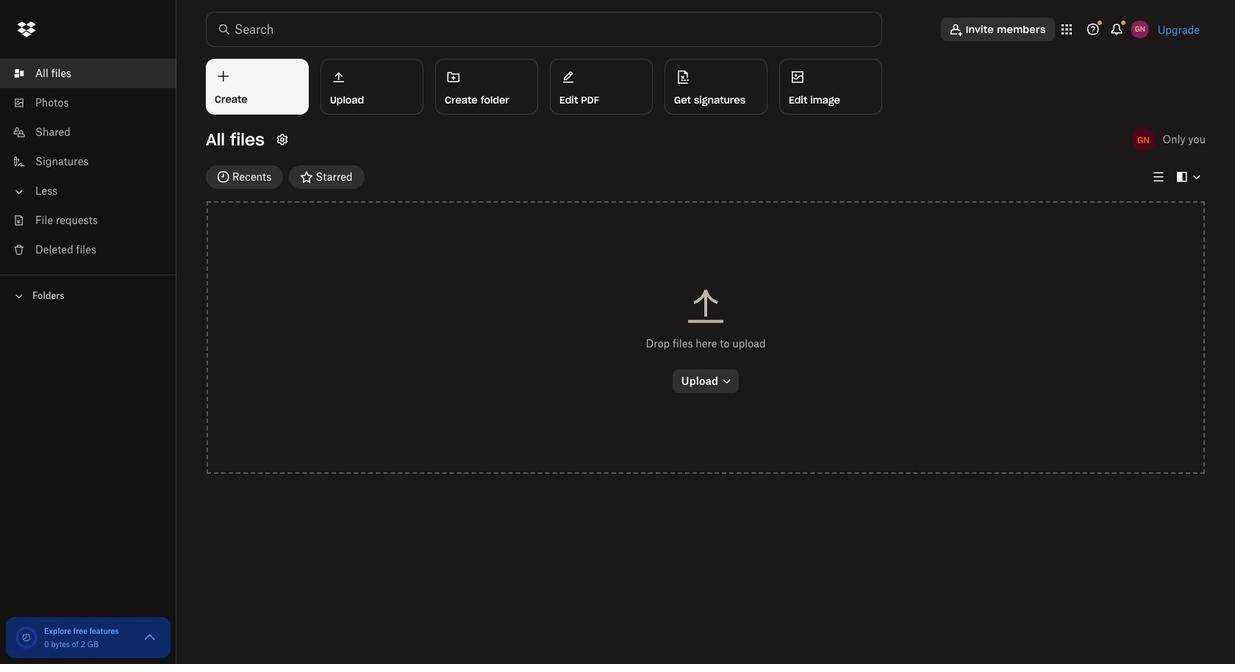 Task type: describe. For each thing, give the bounding box(es) containing it.
Search in folder "Dropbox" text field
[[235, 21, 852, 38]]

quota usage image
[[15, 627, 38, 650]]



Task type: vqa. For each thing, say whether or not it's contained in the screenshot.
Invite
no



Task type: locate. For each thing, give the bounding box(es) containing it.
quota usage progress bar
[[15, 627, 38, 650]]

list item
[[0, 59, 177, 88]]

dropbox image
[[12, 15, 41, 44]]

folder settings image
[[274, 131, 291, 149]]

less image
[[12, 185, 26, 199]]

list
[[0, 50, 177, 275]]



